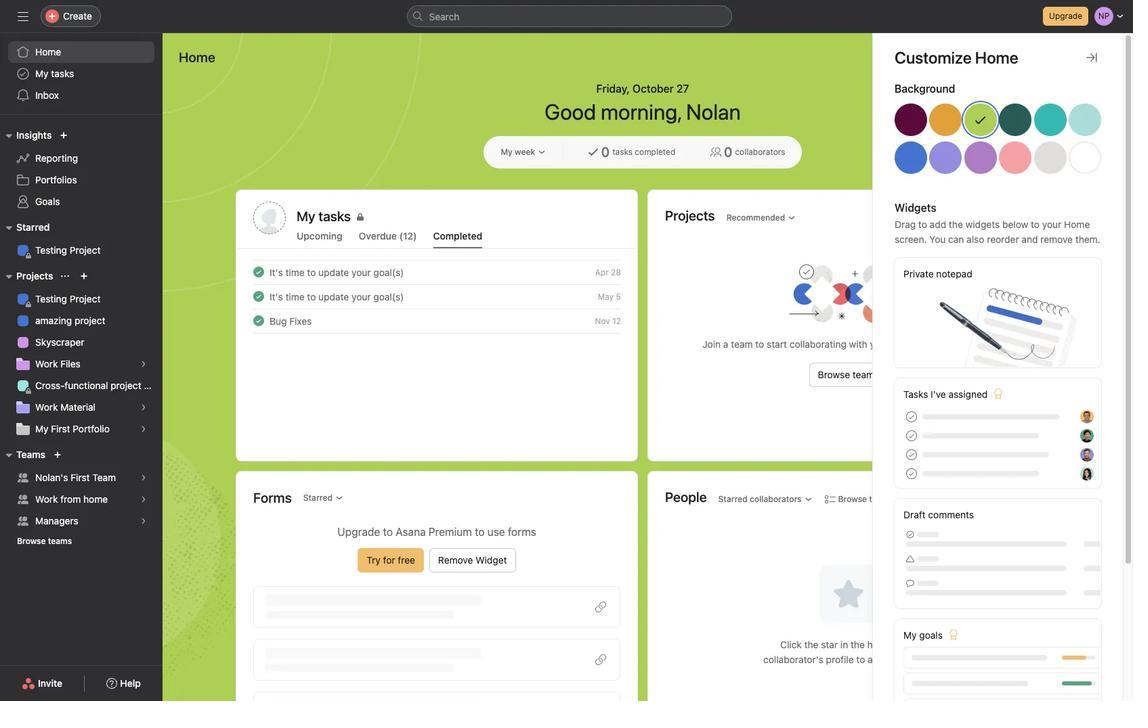 Task type: locate. For each thing, give the bounding box(es) containing it.
with
[[849, 339, 867, 350]]

work for work files
[[35, 358, 58, 370]]

0 down nolan
[[724, 144, 732, 160]]

testing inside starred "element"
[[35, 244, 67, 256]]

0 vertical spatial tasks
[[51, 68, 74, 79]]

0 horizontal spatial add
[[868, 654, 884, 666]]

may 5
[[598, 292, 621, 302]]

1 vertical spatial completed image
[[251, 288, 267, 305]]

0 vertical spatial project
[[75, 315, 105, 326]]

project up new project or portfolio icon
[[70, 244, 101, 256]]

it's right completed option
[[270, 291, 283, 302]]

0 vertical spatial browse
[[818, 369, 850, 381]]

0 vertical spatial teams
[[853, 369, 879, 381]]

2 horizontal spatial the
[[949, 219, 963, 230]]

first down work material on the left bottom of the page
[[51, 423, 70, 435]]

1 goal(s) from the top
[[373, 266, 404, 278]]

time for may
[[285, 291, 304, 302]]

screen.
[[895, 234, 927, 245]]

browse teams
[[818, 369, 879, 381], [838, 494, 893, 504], [17, 536, 72, 547]]

2 testing from the top
[[35, 293, 67, 305]]

0 for tasks completed
[[601, 144, 610, 160]]

see details, my first portfolio image
[[140, 425, 148, 433]]

3 completed image from the top
[[251, 313, 267, 329]]

0 horizontal spatial projects
[[16, 270, 53, 282]]

add inside drag to add the widgets below to your home screen. you can also reorder and remove them.
[[930, 219, 946, 230]]

remove
[[438, 555, 473, 566]]

1 vertical spatial it's
[[270, 291, 283, 302]]

update
[[318, 266, 349, 278], [318, 291, 349, 302]]

2 goal(s) from the top
[[373, 291, 404, 302]]

upgrade for upgrade
[[1049, 11, 1082, 21]]

0 vertical spatial upgrade
[[1049, 11, 1082, 21]]

it's time to update your goal(s) up fixes
[[270, 291, 404, 302]]

project left plan
[[111, 380, 141, 391]]

27
[[676, 83, 689, 95]]

1 update from the top
[[318, 266, 349, 278]]

0 vertical spatial browse teams
[[818, 369, 879, 381]]

testing project link up new project or portfolio icon
[[8, 240, 154, 261]]

widgets
[[965, 219, 1000, 230]]

time up bug fixes
[[285, 291, 304, 302]]

1 vertical spatial goal(s)
[[373, 291, 404, 302]]

browse teams for browse teams button within teams element
[[17, 536, 72, 547]]

add up you
[[930, 219, 946, 230]]

reporting
[[35, 152, 78, 164]]

0 vertical spatial completed checkbox
[[251, 264, 267, 280]]

my left goals
[[903, 630, 917, 641]]

completed checkbox left bug
[[251, 313, 267, 329]]

bug
[[270, 315, 287, 327]]

project for testing project link inside starred "element"
[[70, 244, 101, 256]]

my inside 'projects' element
[[35, 423, 48, 435]]

click
[[780, 639, 802, 651]]

2 0 from the left
[[724, 144, 732, 160]]

browse teams button
[[809, 363, 888, 387], [818, 490, 899, 509], [11, 532, 78, 551]]

testing project inside starred "element"
[[35, 244, 101, 256]]

draft
[[903, 509, 926, 521]]

join a team to start collaborating with your teammates on projects.
[[702, 339, 995, 350]]

testing project up 'amazing project'
[[35, 293, 101, 305]]

my inside global element
[[35, 68, 48, 79]]

to left asana
[[383, 526, 393, 538]]

managers link
[[8, 511, 154, 532]]

to down upcoming button
[[307, 266, 316, 278]]

work for work from home
[[35, 494, 58, 505]]

3 work from the top
[[35, 494, 58, 505]]

nolan
[[686, 99, 741, 125]]

time down upcoming button
[[285, 266, 304, 278]]

work inside teams element
[[35, 494, 58, 505]]

here.
[[912, 654, 934, 666]]

goals
[[35, 196, 60, 207]]

first up work from home link
[[71, 472, 90, 484]]

testing project up the show options, current sort, top 'image'
[[35, 244, 101, 256]]

friday,
[[596, 83, 630, 95]]

1 horizontal spatial the
[[851, 639, 865, 651]]

projects inside dropdown button
[[16, 270, 53, 282]]

(12)
[[399, 230, 417, 242]]

them
[[887, 654, 909, 666]]

0 vertical spatial project
[[70, 244, 101, 256]]

time for apr
[[285, 266, 304, 278]]

0 vertical spatial it's
[[270, 266, 283, 278]]

0 horizontal spatial first
[[51, 423, 70, 435]]

0 horizontal spatial tasks
[[51, 68, 74, 79]]

2 completed checkbox from the top
[[251, 313, 267, 329]]

1 horizontal spatial upgrade
[[1049, 11, 1082, 21]]

0 vertical spatial goal(s)
[[373, 266, 404, 278]]

1 completed image from the top
[[251, 264, 267, 280]]

1 vertical spatial projects
[[16, 270, 53, 282]]

inbox link
[[8, 85, 154, 106]]

1 0 from the left
[[601, 144, 610, 160]]

work up cross-
[[35, 358, 58, 370]]

1 horizontal spatial 0
[[724, 144, 732, 160]]

teams
[[853, 369, 879, 381], [869, 494, 893, 504], [48, 536, 72, 547]]

0 vertical spatial first
[[51, 423, 70, 435]]

my for my tasks
[[35, 68, 48, 79]]

it's up bug
[[270, 266, 283, 278]]

1 horizontal spatial a
[[912, 639, 917, 651]]

tasks up inbox
[[51, 68, 74, 79]]

starred right people
[[718, 494, 748, 504]]

0 horizontal spatial starred
[[16, 221, 50, 233]]

it's time to update your goal(s) for may 5
[[270, 291, 404, 302]]

invite
[[38, 678, 62, 689]]

team
[[92, 472, 116, 484]]

see details, work files image
[[140, 360, 148, 368]]

project up amazing project link
[[70, 293, 101, 305]]

1 vertical spatial collaborators
[[750, 494, 802, 504]]

my up inbox
[[35, 68, 48, 79]]

0
[[601, 144, 610, 160], [724, 144, 732, 160]]

starred button right 'forms'
[[297, 489, 349, 508]]

a right of
[[912, 639, 917, 651]]

my tasks link
[[8, 63, 154, 85]]

1 work from the top
[[35, 358, 58, 370]]

1 horizontal spatial first
[[71, 472, 90, 484]]

testing up the show options, current sort, top 'image'
[[35, 244, 67, 256]]

work for work material
[[35, 402, 58, 413]]

starred button inside "element"
[[0, 219, 50, 236]]

2 vertical spatial completed image
[[251, 313, 267, 329]]

testing up amazing
[[35, 293, 67, 305]]

1 project from the top
[[70, 244, 101, 256]]

the left star
[[804, 639, 818, 651]]

1 horizontal spatial starred button
[[297, 489, 349, 508]]

1 vertical spatial upgrade
[[337, 526, 380, 538]]

first for my
[[51, 423, 70, 435]]

0 vertical spatial starred button
[[0, 219, 50, 236]]

your inside drag to add the widgets below to your home screen. you can also reorder and remove them.
[[1042, 219, 1061, 230]]

1 vertical spatial completed checkbox
[[251, 313, 267, 329]]

1 vertical spatial add
[[868, 654, 884, 666]]

0 vertical spatial completed image
[[251, 264, 267, 280]]

to left start
[[755, 339, 764, 350]]

star
[[821, 639, 838, 651]]

forms
[[253, 490, 292, 506]]

upgrade for upgrade to asana premium to use forms
[[337, 526, 380, 538]]

browse inside teams element
[[17, 536, 46, 547]]

draft comments
[[903, 509, 974, 521]]

12
[[612, 316, 621, 326]]

projects left the show options, current sort, top 'image'
[[16, 270, 53, 282]]

testing project link down new project or portfolio icon
[[8, 288, 154, 310]]

overdue (12) button
[[359, 230, 417, 249]]

projects
[[665, 208, 715, 223], [16, 270, 53, 282]]

update for may 5
[[318, 291, 349, 302]]

see details, nolan's first team image
[[140, 474, 148, 482]]

1 horizontal spatial add
[[930, 219, 946, 230]]

remove widget
[[438, 555, 507, 566]]

testing project inside 'projects' element
[[35, 293, 101, 305]]

1 horizontal spatial projects
[[665, 208, 715, 223]]

goals
[[919, 630, 943, 641]]

starred right 'forms'
[[303, 493, 332, 503]]

testing for 2nd testing project link from the top of the page
[[35, 293, 67, 305]]

0 vertical spatial testing project
[[35, 244, 101, 256]]

1 testing from the top
[[35, 244, 67, 256]]

background
[[895, 83, 955, 95]]

2 it's time to update your goal(s) from the top
[[270, 291, 404, 302]]

0 vertical spatial testing project link
[[8, 240, 154, 261]]

from
[[60, 494, 81, 505]]

nov 12
[[595, 316, 621, 326]]

1 vertical spatial work
[[35, 402, 58, 413]]

0 horizontal spatial upgrade
[[337, 526, 380, 538]]

first inside 'link'
[[71, 472, 90, 484]]

1 time from the top
[[285, 266, 304, 278]]

widget
[[476, 555, 507, 566]]

2 vertical spatial browse teams
[[17, 536, 72, 547]]

2 vertical spatial work
[[35, 494, 58, 505]]

overdue
[[359, 230, 397, 242]]

0 vertical spatial it's time to update your goal(s)
[[270, 266, 404, 278]]

start
[[767, 339, 787, 350]]

projects left recommended
[[665, 208, 715, 223]]

amazing project
[[35, 315, 105, 326]]

my inside dropdown button
[[501, 147, 513, 157]]

cross-functional project plan link
[[8, 375, 162, 397]]

1 vertical spatial starred button
[[297, 489, 349, 508]]

2 testing project link from the top
[[8, 288, 154, 310]]

1 vertical spatial browse teams
[[838, 494, 893, 504]]

0 horizontal spatial 0
[[601, 144, 610, 160]]

my left week
[[501, 147, 513, 157]]

0 vertical spatial a
[[723, 339, 728, 350]]

0 horizontal spatial project
[[75, 315, 105, 326]]

1 vertical spatial time
[[285, 291, 304, 302]]

testing project link inside starred "element"
[[8, 240, 154, 261]]

1 completed checkbox from the top
[[251, 264, 267, 280]]

2 work from the top
[[35, 402, 58, 413]]

2 time from the top
[[285, 291, 304, 302]]

new project or portfolio image
[[80, 272, 88, 280]]

1 it's from the top
[[270, 266, 283, 278]]

2 vertical spatial browse
[[17, 536, 46, 547]]

to
[[918, 219, 927, 230], [1031, 219, 1040, 230], [307, 266, 316, 278], [307, 291, 316, 302], [755, 339, 764, 350], [383, 526, 393, 538], [475, 526, 485, 538], [856, 654, 865, 666]]

it's time to update your goal(s) down upcoming button
[[270, 266, 404, 278]]

2 testing project from the top
[[35, 293, 101, 305]]

projects element
[[0, 264, 163, 443]]

create
[[63, 10, 92, 22]]

upcoming button
[[297, 230, 342, 249]]

testing
[[35, 244, 67, 256], [35, 293, 67, 305]]

assigned
[[949, 389, 988, 400]]

add down header
[[868, 654, 884, 666]]

0 vertical spatial add
[[930, 219, 946, 230]]

browse teams inside teams element
[[17, 536, 72, 547]]

header
[[867, 639, 898, 651]]

upgrade inside button
[[1049, 11, 1082, 21]]

Completed checkbox
[[251, 264, 267, 280], [251, 313, 267, 329]]

1 horizontal spatial project
[[111, 380, 141, 391]]

completed button
[[433, 230, 482, 249]]

recommended button
[[720, 208, 802, 227]]

starred down goals
[[16, 221, 50, 233]]

amazing
[[35, 315, 72, 326]]

1 vertical spatial update
[[318, 291, 349, 302]]

1 testing project from the top
[[35, 244, 101, 256]]

2 horizontal spatial home
[[1064, 219, 1090, 230]]

my for my first portfolio
[[35, 423, 48, 435]]

starred element
[[0, 215, 163, 264]]

completed checkbox for bug
[[251, 313, 267, 329]]

0 vertical spatial work
[[35, 358, 58, 370]]

my week
[[501, 147, 535, 157]]

browse for topmost browse teams button
[[818, 369, 850, 381]]

home inside drag to add the widgets below to your home screen. you can also reorder and remove them.
[[1064, 219, 1090, 230]]

time
[[285, 266, 304, 278], [285, 291, 304, 302]]

work down cross-
[[35, 402, 58, 413]]

1 horizontal spatial starred
[[303, 493, 332, 503]]

work down nolan's
[[35, 494, 58, 505]]

the right in
[[851, 639, 865, 651]]

first inside 'projects' element
[[51, 423, 70, 435]]

2 vertical spatial teams
[[48, 536, 72, 547]]

0 horizontal spatial home
[[35, 46, 61, 58]]

try
[[367, 555, 380, 566]]

a inside click the star in the header of a collaborator's profile to add them here.
[[912, 639, 917, 651]]

your
[[1042, 219, 1061, 230], [352, 266, 371, 278], [352, 291, 371, 302], [870, 339, 889, 350]]

tasks left completed
[[612, 147, 633, 157]]

1 vertical spatial a
[[912, 639, 917, 651]]

1 vertical spatial first
[[71, 472, 90, 484]]

a right join
[[723, 339, 728, 350]]

project up skyscraper link
[[75, 315, 105, 326]]

to right profile
[[856, 654, 865, 666]]

i've
[[931, 389, 946, 400]]

1 it's time to update your goal(s) from the top
[[270, 266, 404, 278]]

0 vertical spatial time
[[285, 266, 304, 278]]

can
[[948, 234, 964, 245]]

1 horizontal spatial tasks
[[612, 147, 633, 157]]

starred button down goals
[[0, 219, 50, 236]]

below
[[1002, 219, 1028, 230]]

teams button
[[0, 447, 45, 463]]

2 completed image from the top
[[251, 288, 267, 305]]

0 left tasks completed
[[601, 144, 610, 160]]

1 vertical spatial project
[[70, 293, 101, 305]]

apr 28 button
[[595, 267, 621, 277]]

0 vertical spatial testing
[[35, 244, 67, 256]]

2 project from the top
[[70, 293, 101, 305]]

2 it's from the top
[[270, 291, 283, 302]]

add inside click the star in the header of a collaborator's profile to add them here.
[[868, 654, 884, 666]]

my tasks
[[35, 68, 74, 79]]

0 vertical spatial update
[[318, 266, 349, 278]]

1 vertical spatial it's time to update your goal(s)
[[270, 291, 404, 302]]

project inside 'projects' element
[[70, 293, 101, 305]]

skyscraper
[[35, 337, 84, 348]]

completed checkbox up completed option
[[251, 264, 267, 280]]

the up can
[[949, 219, 963, 230]]

28
[[611, 267, 621, 277]]

morning,
[[601, 99, 681, 125]]

1 vertical spatial testing
[[35, 293, 67, 305]]

2 horizontal spatial starred
[[718, 494, 748, 504]]

remove widget button
[[429, 549, 516, 573]]

2 update from the top
[[318, 291, 349, 302]]

1 vertical spatial testing project
[[35, 293, 101, 305]]

it's time to update your goal(s)
[[270, 266, 404, 278], [270, 291, 404, 302]]

starred button
[[0, 219, 50, 236], [297, 489, 349, 508]]

work files
[[35, 358, 80, 370]]

project for 2nd testing project link from the top of the page
[[70, 293, 101, 305]]

notepad
[[936, 268, 972, 280]]

my up teams
[[35, 423, 48, 435]]

profile
[[826, 654, 854, 666]]

1 vertical spatial testing project link
[[8, 288, 154, 310]]

0 horizontal spatial starred button
[[0, 219, 50, 236]]

0 horizontal spatial the
[[804, 639, 818, 651]]

insights
[[16, 129, 52, 141]]

testing inside 'projects' element
[[35, 293, 67, 305]]

project inside starred "element"
[[70, 244, 101, 256]]

1 testing project link from the top
[[8, 240, 154, 261]]

completed image
[[251, 264, 267, 280], [251, 288, 267, 305], [251, 313, 267, 329]]

5
[[616, 292, 621, 302]]

week
[[515, 147, 535, 157]]

customize
[[994, 150, 1040, 162]]

2 vertical spatial browse teams button
[[11, 532, 78, 551]]



Task type: describe. For each thing, give the bounding box(es) containing it.
nolan's
[[35, 472, 68, 484]]

cross-functional project plan
[[35, 380, 162, 391]]

apr 28
[[595, 267, 621, 277]]

may 5 button
[[598, 292, 621, 302]]

completed
[[635, 147, 675, 157]]

join
[[702, 339, 721, 350]]

work files link
[[8, 354, 154, 375]]

friday, october 27 good morning, nolan
[[545, 83, 741, 125]]

1 vertical spatial browse teams button
[[818, 490, 899, 509]]

update for apr 28
[[318, 266, 349, 278]]

see details, managers image
[[140, 517, 148, 526]]

and
[[1022, 234, 1038, 245]]

work material link
[[8, 397, 154, 419]]

bug fixes
[[270, 315, 312, 327]]

private notepad
[[903, 268, 972, 280]]

work from home link
[[8, 489, 154, 511]]

to up fixes
[[307, 291, 316, 302]]

functional
[[65, 380, 108, 391]]

the inside drag to add the widgets below to your home screen. you can also reorder and remove them.
[[949, 219, 963, 230]]

create button
[[41, 5, 101, 27]]

1 vertical spatial teams
[[869, 494, 893, 504]]

my for my week
[[501, 147, 513, 157]]

recommended
[[726, 212, 785, 222]]

my first portfolio link
[[8, 419, 154, 440]]

my tasks
[[297, 209, 351, 224]]

may
[[598, 292, 614, 302]]

of
[[900, 639, 909, 651]]

forms
[[508, 526, 536, 538]]

work from home
[[35, 494, 108, 505]]

completed checkbox for it's
[[251, 264, 267, 280]]

1 vertical spatial tasks
[[612, 147, 633, 157]]

click the star in the header of a collaborator's profile to add them here.
[[763, 639, 934, 666]]

testing project for testing project link inside starred "element"
[[35, 244, 101, 256]]

my first portfolio
[[35, 423, 110, 435]]

also
[[967, 234, 984, 245]]

goals link
[[8, 191, 154, 213]]

home inside home link
[[35, 46, 61, 58]]

close customization pane image
[[1086, 52, 1097, 63]]

skyscraper link
[[8, 332, 154, 354]]

browse teams image
[[54, 451, 62, 459]]

to inside click the star in the header of a collaborator's profile to add them here.
[[856, 654, 865, 666]]

tasks i've assigned
[[903, 389, 988, 400]]

overdue (12)
[[359, 230, 417, 242]]

1 horizontal spatial home
[[179, 49, 215, 65]]

home
[[83, 494, 108, 505]]

show options, current sort, top image
[[61, 272, 69, 280]]

it's for apr
[[270, 266, 283, 278]]

teams
[[16, 449, 45, 461]]

insights element
[[0, 123, 163, 215]]

to left use
[[475, 526, 485, 538]]

reorder
[[987, 234, 1019, 245]]

testing for testing project link inside starred "element"
[[35, 244, 67, 256]]

0 horizontal spatial a
[[723, 339, 728, 350]]

for
[[383, 555, 395, 566]]

apr
[[595, 267, 609, 277]]

tasks inside global element
[[51, 68, 74, 79]]

good
[[545, 99, 596, 125]]

tasks
[[903, 389, 928, 400]]

widgets
[[895, 202, 936, 214]]

remove
[[1040, 234, 1073, 245]]

work material
[[35, 402, 96, 413]]

tasks completed
[[612, 147, 675, 157]]

collaborating
[[789, 339, 846, 350]]

customize home
[[895, 48, 1018, 67]]

upgrade button
[[1043, 7, 1088, 26]]

first for nolan's
[[71, 472, 90, 484]]

0 for collaborators
[[724, 144, 732, 160]]

my week button
[[495, 143, 552, 162]]

help button
[[98, 672, 150, 696]]

browse for browse teams button within teams element
[[17, 536, 46, 547]]

nolan's first team
[[35, 472, 116, 484]]

global element
[[0, 33, 163, 114]]

reporting link
[[8, 148, 154, 169]]

free
[[398, 555, 415, 566]]

drag to add the widgets below to your home screen. you can also reorder and remove them.
[[895, 219, 1100, 245]]

collaborator's
[[763, 654, 823, 666]]

invite button
[[13, 672, 71, 696]]

starred inside dropdown button
[[718, 494, 748, 504]]

try for free
[[367, 555, 415, 566]]

see details, work from home image
[[140, 496, 148, 504]]

Search tasks, projects, and more text field
[[407, 5, 732, 27]]

managers
[[35, 515, 78, 527]]

nolan's first team link
[[8, 467, 154, 489]]

browse teams button inside teams element
[[11, 532, 78, 551]]

them.
[[1075, 234, 1100, 245]]

completed image for may 5
[[251, 288, 267, 305]]

see details, work material image
[[140, 404, 148, 412]]

starred collaborators button
[[712, 490, 818, 509]]

teams for browse teams button within teams element
[[48, 536, 72, 547]]

goal(s) for may
[[373, 291, 404, 302]]

my goals
[[903, 630, 943, 641]]

Completed checkbox
[[251, 288, 267, 305]]

on projects.
[[943, 339, 995, 350]]

october
[[633, 83, 674, 95]]

background option group
[[895, 104, 1101, 179]]

add profile photo image
[[253, 202, 286, 234]]

people
[[665, 489, 707, 505]]

use
[[487, 526, 505, 538]]

goal(s) for apr
[[373, 266, 404, 278]]

customize button
[[972, 144, 1049, 169]]

in
[[840, 639, 848, 651]]

insights button
[[0, 127, 52, 144]]

0 vertical spatial browse teams button
[[809, 363, 888, 387]]

browse teams for topmost browse teams button
[[818, 369, 879, 381]]

drag
[[895, 219, 916, 230]]

starred inside "element"
[[16, 221, 50, 233]]

plan
[[144, 380, 162, 391]]

comments
[[928, 509, 974, 521]]

completed image for nov 12
[[251, 313, 267, 329]]

nov 12 button
[[595, 316, 621, 326]]

1 vertical spatial project
[[111, 380, 141, 391]]

testing project for 2nd testing project link from the top of the page
[[35, 293, 101, 305]]

to right the drag
[[918, 219, 927, 230]]

it's for may
[[270, 291, 283, 302]]

my tasks link
[[297, 207, 620, 226]]

private
[[903, 268, 934, 280]]

it's time to update your goal(s) for apr 28
[[270, 266, 404, 278]]

1 vertical spatial browse
[[838, 494, 867, 504]]

new image
[[60, 131, 68, 140]]

starred collaborators
[[718, 494, 802, 504]]

teams element
[[0, 443, 163, 554]]

completed image for apr 28
[[251, 264, 267, 280]]

completed
[[433, 230, 482, 242]]

collaborators inside dropdown button
[[750, 494, 802, 504]]

0 vertical spatial collaborators
[[735, 147, 785, 157]]

0 vertical spatial projects
[[665, 208, 715, 223]]

my for my goals
[[903, 630, 917, 641]]

to up and
[[1031, 219, 1040, 230]]

portfolio
[[73, 423, 110, 435]]

hide sidebar image
[[18, 11, 28, 22]]

teams for topmost browse teams button
[[853, 369, 879, 381]]



Task type: vqa. For each thing, say whether or not it's contained in the screenshot.
no
no



